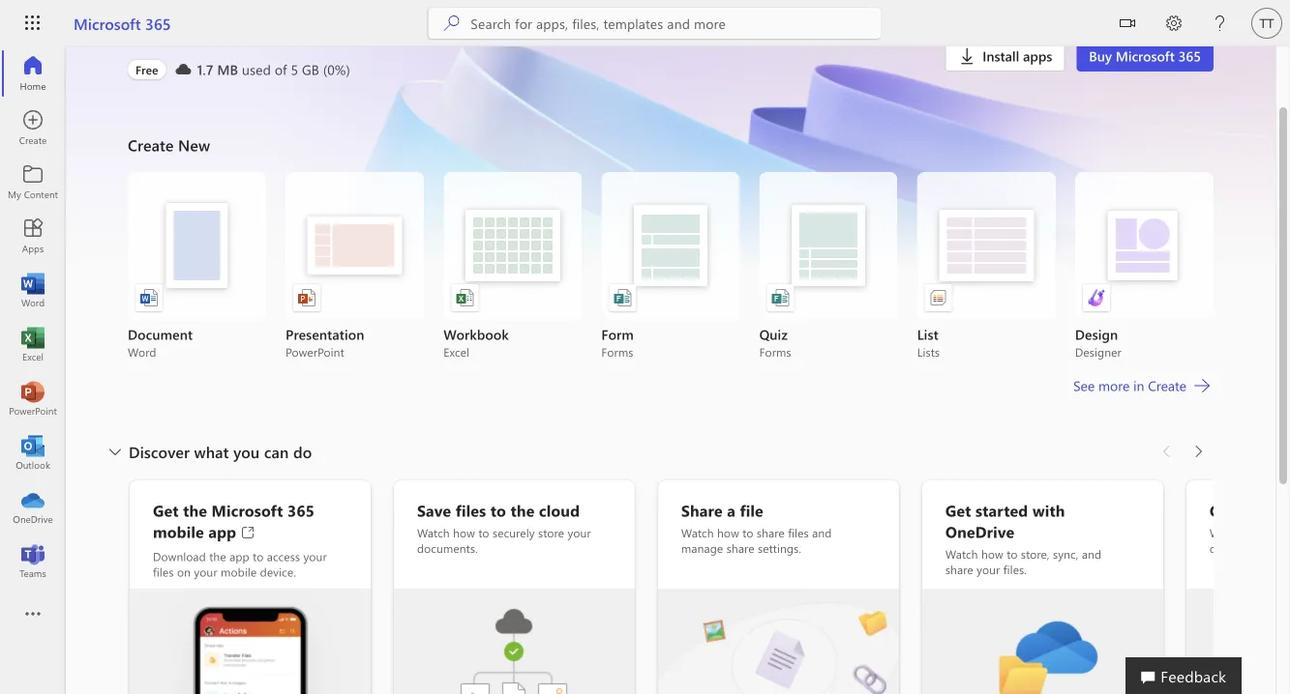 Task type: describe. For each thing, give the bounding box(es) containing it.
download the app to access your files on your mobile device.
[[153, 549, 327, 580]]

gb
[[302, 60, 319, 78]]

word
[[128, 345, 156, 360]]

workbook excel
[[444, 326, 509, 360]]

and inside "share a file watch how to share files and manage share settings."
[[812, 526, 832, 541]]

app inside download the app to access your files on your mobile device.
[[230, 549, 249, 565]]

design
[[1075, 326, 1118, 344]]

more
[[1099, 377, 1130, 395]]

1 horizontal spatial share
[[757, 526, 785, 541]]

cloud
[[539, 500, 580, 521]]

get for get the microsoft 365 mobile app
[[153, 500, 179, 521]]

mobile inside download the app to access your files on your mobile device.
[[221, 565, 257, 580]]

see more in create
[[1073, 377, 1187, 395]]

microsoft 365
[[74, 13, 171, 33]]

buy
[[1089, 47, 1112, 65]]

onedrive image
[[23, 497, 43, 517]]

files inside save files to the cloud watch how to securely store your documents.
[[456, 500, 486, 521]]

share a file image
[[658, 589, 899, 695]]

access
[[267, 549, 300, 565]]

home image
[[23, 64, 43, 83]]

welcome to microsoft 365
[[128, 19, 410, 50]]

file
[[740, 500, 763, 521]]

your right "on"
[[194, 565, 217, 580]]

save files to the cloud watch how to securely store your documents.
[[417, 500, 591, 557]]

(0%)
[[323, 60, 350, 78]]

excel
[[444, 345, 470, 360]]

install apps button
[[945, 41, 1065, 72]]

word image
[[23, 281, 43, 300]]

collaborate watch how to e
[[1210, 500, 1290, 572]]

on
[[177, 565, 191, 580]]

forms survey image
[[613, 288, 632, 308]]

outlook image
[[23, 443, 43, 463]]

what
[[194, 442, 229, 462]]

list lists
[[917, 326, 940, 360]]

a
[[727, 500, 736, 521]]

lists
[[917, 345, 940, 360]]

the for your
[[209, 549, 226, 565]]

in
[[1133, 377, 1144, 395]]

your right access
[[303, 549, 327, 565]]

excel image
[[23, 335, 43, 354]]

to inside get started with onedrive watch how to store, sync, and share your files.
[[1007, 547, 1018, 562]]

files.
[[1003, 562, 1027, 578]]

designer design image
[[1087, 288, 1106, 308]]

how inside "share a file watch how to share files and manage share settings."
[[717, 526, 739, 541]]

store
[[538, 526, 564, 541]]

free
[[136, 62, 158, 77]]

workbook
[[444, 326, 509, 344]]

share for share a file
[[727, 541, 755, 557]]

presentation
[[286, 326, 364, 344]]

save
[[417, 500, 451, 521]]

install
[[983, 47, 1019, 65]]

get started with onedrive image
[[922, 589, 1163, 695]]

feedback
[[1161, 666, 1226, 687]]

save files to the cloud image
[[394, 589, 635, 695]]

5
[[291, 60, 298, 78]]

watch inside get started with onedrive watch how to store, sync, and share your files.
[[945, 547, 978, 562]]


[[1120, 15, 1135, 31]]

of
[[275, 60, 287, 78]]

 button
[[1104, 0, 1151, 50]]

view more apps image
[[23, 606, 43, 625]]

Search box. Suggestions appear as you type. search field
[[471, 8, 881, 39]]

sync,
[[1053, 547, 1079, 562]]

documents.
[[417, 541, 478, 557]]

how inside collaborate watch how to e
[[1246, 526, 1268, 541]]

with
[[1033, 500, 1065, 521]]

1.7 mb used of 5 gb (0%)
[[197, 60, 350, 78]]

share a file watch how to share files and manage share settings.
[[681, 500, 832, 557]]

files inside download the app to access your files on your mobile device.
[[153, 565, 174, 580]]

your inside save files to the cloud watch how to securely store your documents.
[[568, 526, 591, 541]]

buy microsoft 365
[[1089, 47, 1201, 65]]

see
[[1073, 377, 1095, 395]]

next image
[[1189, 437, 1208, 467]]

microsoft inside microsoft 365 banner
[[74, 13, 141, 33]]

mb
[[217, 60, 238, 78]]

forms for form
[[601, 345, 633, 360]]

you
[[233, 442, 260, 462]]



Task type: vqa. For each thing, say whether or not it's contained in the screenshot.
'Favorites' element
no



Task type: locate. For each thing, give the bounding box(es) containing it.
app down get the microsoft 365 mobile app
[[230, 549, 249, 565]]

2 forms from the left
[[759, 345, 791, 360]]

2 vertical spatial files
[[153, 565, 174, 580]]

0 horizontal spatial create
[[128, 135, 174, 155]]

2 get from the left
[[945, 500, 971, 521]]

the up download
[[183, 500, 207, 521]]

microsoft inside buy microsoft 365 button
[[1116, 47, 1175, 65]]

share down "onedrive"
[[945, 562, 973, 578]]

designer design image
[[1087, 288, 1106, 308]]

new
[[178, 135, 210, 155]]

1 vertical spatial app
[[230, 549, 249, 565]]

0 vertical spatial and
[[812, 526, 832, 541]]

files inside "share a file watch how to share files and manage share settings."
[[788, 526, 809, 541]]

discover
[[129, 442, 190, 462]]

securely
[[493, 526, 535, 541]]

0 horizontal spatial mobile
[[153, 522, 204, 542]]

watch down "onedrive"
[[945, 547, 978, 562]]

watch down collaborate
[[1210, 526, 1242, 541]]

watch
[[417, 526, 450, 541], [681, 526, 714, 541], [1210, 526, 1242, 541], [945, 547, 978, 562]]

to down file
[[743, 526, 754, 541]]

used
[[242, 60, 271, 78]]

the right "on"
[[209, 549, 226, 565]]

to up used
[[233, 19, 255, 50]]

watch down save
[[417, 526, 450, 541]]

share right manage at the bottom right of the page
[[727, 541, 755, 557]]

0 horizontal spatial get
[[153, 500, 179, 521]]

1 vertical spatial create
[[1148, 377, 1187, 395]]

discover what you can do
[[129, 442, 312, 462]]

document
[[128, 326, 193, 344]]

buy microsoft 365 button
[[1077, 41, 1214, 72]]

see more in create link
[[1072, 375, 1214, 398]]

0 horizontal spatial the
[[183, 500, 207, 521]]

tt button
[[1244, 0, 1290, 46]]

watch down share
[[681, 526, 714, 541]]

to left e
[[1271, 526, 1282, 541]]

welcome
[[128, 19, 227, 50]]

0 vertical spatial mobile
[[153, 522, 204, 542]]

to left access
[[253, 549, 264, 565]]

how down "onedrive"
[[981, 547, 1004, 562]]

how inside save files to the cloud watch how to securely store your documents.
[[453, 526, 475, 541]]

microsoft inside get the microsoft 365 mobile app
[[212, 500, 283, 521]]

word document image
[[139, 288, 159, 308]]

app up download the app to access your files on your mobile device.
[[208, 522, 236, 542]]

mobile inside get the microsoft 365 mobile app
[[153, 522, 204, 542]]

share
[[757, 526, 785, 541], [727, 541, 755, 557], [945, 562, 973, 578]]

and right settings.
[[812, 526, 832, 541]]

get for get started with onedrive watch how to store, sync, and share your files.
[[945, 500, 971, 521]]

how down a
[[717, 526, 739, 541]]

forms down quiz
[[759, 345, 791, 360]]

download
[[153, 549, 206, 565]]

1 horizontal spatial mobile
[[221, 565, 257, 580]]

share down file
[[757, 526, 785, 541]]

None search field
[[428, 8, 881, 39]]

can
[[264, 442, 289, 462]]

new quiz image
[[771, 288, 790, 308]]

get up "onedrive"
[[945, 500, 971, 521]]

share for get started with onedrive
[[945, 562, 973, 578]]

1 forms from the left
[[601, 345, 633, 360]]

the inside save files to the cloud watch how to securely store your documents.
[[511, 500, 535, 521]]

feedback button
[[1126, 658, 1242, 695]]

to
[[233, 19, 255, 50], [490, 500, 506, 521], [478, 526, 489, 541], [743, 526, 754, 541], [1271, 526, 1282, 541], [1007, 547, 1018, 562], [253, 549, 264, 565]]

powerpoint presentation image
[[297, 288, 317, 308]]

microsoft up download the app to access your files on your mobile device.
[[212, 500, 283, 521]]

0 horizontal spatial and
[[812, 526, 832, 541]]

1 horizontal spatial the
[[209, 549, 226, 565]]

the inside download the app to access your files on your mobile device.
[[209, 549, 226, 565]]

list containing document
[[128, 172, 1214, 360]]

mobile left device. in the left of the page
[[221, 565, 257, 580]]

to inside collaborate watch how to e
[[1271, 526, 1282, 541]]

your right store
[[568, 526, 591, 541]]

e
[[1285, 526, 1290, 541]]

watch inside "share a file watch how to share files and manage share settings."
[[681, 526, 714, 541]]

microsoft up free
[[74, 13, 141, 33]]

and right sync,
[[1082, 547, 1102, 562]]

365
[[145, 13, 171, 33], [371, 19, 410, 50], [1179, 47, 1201, 65], [287, 500, 315, 521]]

manage
[[681, 541, 723, 557]]

forms down form
[[601, 345, 633, 360]]

list
[[917, 326, 939, 344]]

0 horizontal spatial share
[[727, 541, 755, 557]]

how
[[453, 526, 475, 541], [717, 526, 739, 541], [1246, 526, 1268, 541], [981, 547, 1004, 562]]

create image
[[23, 118, 43, 137]]

1 horizontal spatial get
[[945, 500, 971, 521]]

create left new
[[128, 135, 174, 155]]

get inside get the microsoft 365 mobile app
[[153, 500, 179, 521]]

apps image
[[23, 226, 43, 246]]

share
[[681, 500, 723, 521]]

store,
[[1021, 547, 1050, 562]]

do
[[293, 442, 312, 462]]

device.
[[260, 565, 296, 580]]

settings.
[[758, 541, 801, 557]]

microsoft
[[74, 13, 141, 33], [262, 19, 364, 50], [1116, 47, 1175, 65], [212, 500, 283, 521]]

microsoft up gb
[[262, 19, 364, 50]]

1 vertical spatial and
[[1082, 547, 1102, 562]]

get up download
[[153, 500, 179, 521]]

the up securely
[[511, 500, 535, 521]]

create new
[[128, 135, 210, 155]]

microsoft down 
[[1116, 47, 1175, 65]]

1 horizontal spatial create
[[1148, 377, 1187, 395]]

365 inside buy microsoft 365 button
[[1179, 47, 1201, 65]]

create
[[128, 135, 174, 155], [1148, 377, 1187, 395]]

share inside get started with onedrive watch how to store, sync, and share your files.
[[945, 562, 973, 578]]

how inside get started with onedrive watch how to store, sync, and share your files.
[[981, 547, 1004, 562]]

1.7
[[197, 60, 213, 78]]

form
[[601, 326, 634, 344]]

your inside get started with onedrive watch how to store, sync, and share your files.
[[977, 562, 1000, 578]]

onedrive
[[945, 522, 1015, 542]]

lists list image
[[929, 288, 948, 308]]

2 horizontal spatial share
[[945, 562, 973, 578]]

teams image
[[23, 552, 43, 571]]

and inside get started with onedrive watch how to store, sync, and share your files.
[[1082, 547, 1102, 562]]

powerpoint image
[[23, 389, 43, 408]]

1 vertical spatial mobile
[[221, 565, 257, 580]]

2 horizontal spatial the
[[511, 500, 535, 521]]

365 inside microsoft 365 banner
[[145, 13, 171, 33]]

quiz forms
[[759, 326, 791, 360]]

create new element
[[128, 130, 1214, 437]]

tt
[[1260, 15, 1274, 30]]

1 horizontal spatial files
[[456, 500, 486, 521]]

designer
[[1075, 345, 1122, 360]]

excel workbook image
[[455, 288, 475, 308]]

document word
[[128, 326, 193, 360]]

design designer
[[1075, 326, 1122, 360]]

0 vertical spatial app
[[208, 522, 236, 542]]

powerpoint
[[286, 345, 344, 360]]

quiz
[[759, 326, 788, 344]]

the
[[183, 500, 207, 521], [511, 500, 535, 521], [209, 549, 226, 565]]

1 horizontal spatial and
[[1082, 547, 1102, 562]]

to inside download the app to access your files on your mobile device.
[[253, 549, 264, 565]]

form forms
[[601, 326, 634, 360]]

1 vertical spatial files
[[788, 526, 809, 541]]

apps
[[1023, 47, 1052, 65]]

forms
[[601, 345, 633, 360], [759, 345, 791, 360]]

app
[[208, 522, 236, 542], [230, 549, 249, 565]]

your
[[568, 526, 591, 541], [303, 549, 327, 565], [977, 562, 1000, 578], [194, 565, 217, 580]]

how left securely
[[453, 526, 475, 541]]

watch inside collaborate watch how to e
[[1210, 526, 1242, 541]]

watch inside save files to the cloud watch how to securely store your documents.
[[417, 526, 450, 541]]

1 get from the left
[[153, 500, 179, 521]]

your left files.
[[977, 562, 1000, 578]]

install apps
[[983, 47, 1052, 65]]

0 horizontal spatial forms
[[601, 345, 633, 360]]

forms inside form forms
[[601, 345, 633, 360]]

0 vertical spatial create
[[128, 135, 174, 155]]

get the microsoft 365 mobile app
[[153, 500, 315, 542]]

discover what you can do button
[[102, 437, 316, 467]]

presentation powerpoint
[[286, 326, 364, 360]]

2 horizontal spatial files
[[788, 526, 809, 541]]

to left securely
[[478, 526, 489, 541]]

forms for quiz
[[759, 345, 791, 360]]

1 horizontal spatial forms
[[759, 345, 791, 360]]

get inside get started with onedrive watch how to store, sync, and share your files.
[[945, 500, 971, 521]]

my content image
[[23, 172, 43, 192]]

the inside get the microsoft 365 mobile app
[[183, 500, 207, 521]]

the for app
[[183, 500, 207, 521]]

get started with onedrive watch how to store, sync, and share your files.
[[945, 500, 1102, 578]]

collaborate in real time image
[[1186, 589, 1290, 695]]

0 horizontal spatial files
[[153, 565, 174, 580]]

to up securely
[[490, 500, 506, 521]]

0 vertical spatial files
[[456, 500, 486, 521]]

how down collaborate
[[1246, 526, 1268, 541]]

app inside get the microsoft 365 mobile app
[[208, 522, 236, 542]]

files
[[456, 500, 486, 521], [788, 526, 809, 541], [153, 565, 174, 580]]

and
[[812, 526, 832, 541], [1082, 547, 1102, 562]]

create right 'in'
[[1148, 377, 1187, 395]]

this account doesn't have a microsoft 365 subscription. click to view your benefits. tooltip
[[128, 60, 166, 79]]

mobile
[[153, 522, 204, 542], [221, 565, 257, 580]]

mobile up download
[[153, 522, 204, 542]]

get the microsoft 365 mobile app image
[[130, 589, 371, 695]]

collaborate
[[1210, 500, 1290, 521]]

navigation
[[0, 46, 66, 588]]

365 inside get the microsoft 365 mobile app
[[287, 500, 315, 521]]

get
[[153, 500, 179, 521], [945, 500, 971, 521]]

started
[[976, 500, 1028, 521]]

to inside "share a file watch how to share files and manage share settings."
[[743, 526, 754, 541]]

list
[[128, 172, 1214, 360]]

to left store, at right
[[1007, 547, 1018, 562]]

microsoft 365 banner
[[0, 0, 1290, 50]]



